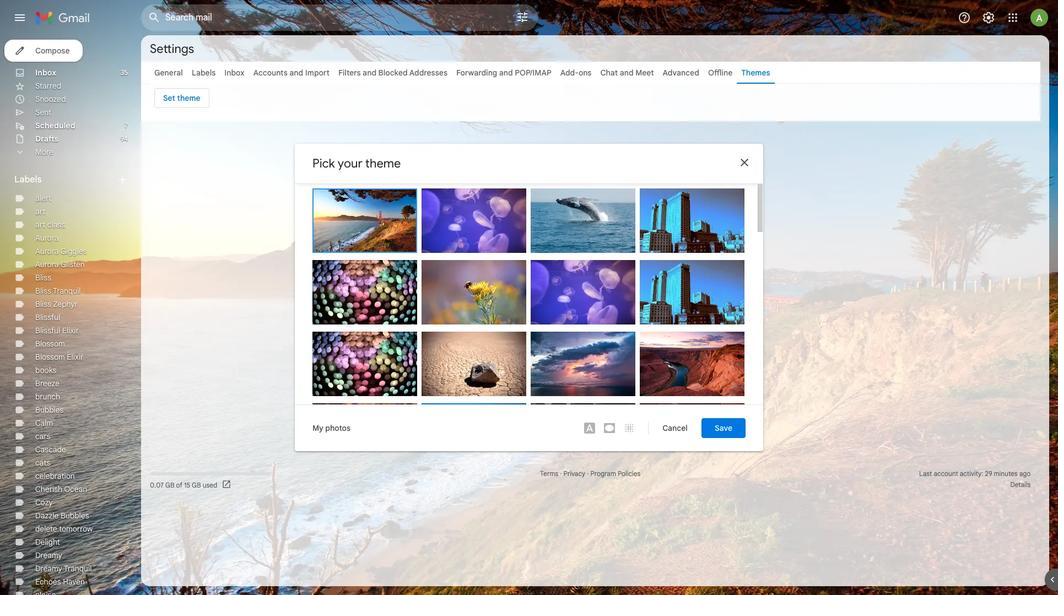Task type: locate. For each thing, give the bounding box(es) containing it.
filters and blocked addresses link
[[339, 68, 448, 78]]

blocked
[[379, 68, 408, 78]]

art link
[[35, 207, 45, 217]]

echoes
[[35, 577, 61, 587]]

1 vertical spatial blissful
[[35, 326, 60, 336]]

0 vertical spatial aurora
[[35, 233, 59, 243]]

cherish ocean link
[[35, 485, 87, 495]]

0 horizontal spatial inbox link
[[35, 68, 56, 78]]

gb left of
[[165, 481, 175, 489]]

advanced search options image
[[512, 6, 534, 28]]

elixir down blissful elixir link
[[67, 352, 83, 362]]

add-ons link
[[561, 68, 592, 78]]

1 vertical spatial dreamy
[[35, 564, 62, 574]]

2 vertical spatial aurora
[[35, 260, 59, 270]]

0 vertical spatial animals
[[428, 251, 453, 260]]

blissful down blissful link on the bottom left of the page
[[35, 326, 60, 336]]

bliss zephyr link
[[35, 299, 78, 309]]

cars link
[[35, 432, 50, 442]]

2 vertical spatial bliss
[[35, 299, 51, 309]]

inbox link up starred
[[35, 68, 56, 78]]

4 and from the left
[[620, 68, 634, 78]]

bliss up bliss tranquil link
[[35, 273, 51, 283]]

1 vertical spatial bliss
[[35, 286, 51, 296]]

art
[[35, 207, 45, 217], [35, 220, 45, 230]]

1 vertical spatial blossom
[[35, 352, 65, 362]]

delete tomorrow link
[[35, 524, 93, 534]]

1 vertical spatial aurora
[[35, 246, 59, 256]]

gleff
[[549, 251, 563, 260]]

1 vertical spatial elixir
[[67, 352, 83, 362]]

books link
[[35, 366, 56, 375]]

0 vertical spatial bubbles
[[35, 405, 64, 415]]

0 horizontal spatial ·
[[560, 470, 562, 478]]

filters
[[339, 68, 361, 78]]

zephyr
[[53, 299, 78, 309]]

tranquil up haven on the left bottom of the page
[[64, 564, 92, 574]]

bubbles
[[35, 405, 64, 415], [61, 511, 89, 521]]

snoozed link
[[35, 94, 66, 104]]

3 and from the left
[[499, 68, 513, 78]]

2 and from the left
[[363, 68, 377, 78]]

policies
[[618, 470, 641, 478]]

last account activity: 29 minutes ago details
[[920, 470, 1031, 489]]

·
[[560, 470, 562, 478], [587, 470, 589, 478]]

głowaty
[[579, 395, 606, 404]]

1 inbox from the left
[[35, 68, 56, 78]]

bubbles link
[[35, 405, 64, 415]]

1 vertical spatial labels
[[14, 174, 42, 185]]

labels
[[192, 68, 216, 78], [14, 174, 42, 185]]

bliss
[[35, 273, 51, 283], [35, 286, 51, 296], [35, 299, 51, 309]]

blissful elixir link
[[35, 326, 79, 336]]

and for forwarding
[[499, 68, 513, 78]]

dreamy down dreamy link
[[35, 564, 62, 574]]

0 vertical spatial dreamy
[[35, 551, 62, 561]]

1 horizontal spatial ·
[[587, 470, 589, 478]]

details
[[1011, 481, 1031, 489]]

labels right the general
[[192, 68, 216, 78]]

breeze
[[35, 379, 60, 389]]

drafts link
[[35, 134, 59, 144]]

gb right 15
[[192, 481, 201, 489]]

blossom down 'blossom' "link"
[[35, 352, 65, 362]]

search mail image
[[144, 8, 164, 28]]

privacy
[[564, 470, 586, 478]]

and left import
[[290, 68, 303, 78]]

aurora down 'art class' link
[[35, 233, 59, 243]]

add-
[[561, 68, 579, 78]]

blossom down blissful elixir link
[[35, 339, 65, 349]]

labels up alert
[[14, 174, 42, 185]]

by: romain guy option
[[313, 189, 417, 260], [640, 189, 745, 261], [313, 260, 417, 333], [422, 260, 527, 333], [640, 260, 745, 333], [313, 332, 417, 405], [422, 332, 527, 405], [640, 332, 745, 405], [640, 404, 745, 468]]

animals option
[[422, 189, 527, 261], [531, 260, 636, 333]]

0 vertical spatial art
[[35, 207, 45, 217]]

chat
[[601, 68, 618, 78]]

footer containing terms
[[141, 469, 1041, 491]]

0 vertical spatial blossom
[[35, 339, 65, 349]]

compose
[[35, 46, 70, 56]]

by:
[[320, 250, 330, 259], [538, 251, 547, 260], [647, 251, 656, 260], [319, 323, 329, 332], [428, 323, 438, 332], [647, 323, 656, 332], [319, 395, 329, 404], [428, 395, 438, 404], [538, 395, 547, 404], [647, 395, 656, 404]]

more button
[[0, 146, 132, 159]]

tranquil up "zephyr"
[[53, 286, 81, 296]]

blossom elixir link
[[35, 352, 83, 362]]

pick your theme heading
[[313, 156, 401, 171]]

inbox right labels link
[[225, 68, 245, 78]]

0 horizontal spatial gb
[[165, 481, 175, 489]]

aurora up bliss link
[[35, 260, 59, 270]]

and left pop/imap
[[499, 68, 513, 78]]

blissful down 'bliss zephyr' 'link' on the left bottom of the page
[[35, 313, 60, 323]]

0.07 gb of 15 gb used
[[150, 481, 217, 489]]

glisten
[[60, 260, 85, 270]]

1 horizontal spatial animals
[[538, 323, 562, 332]]

bubbles down brunch
[[35, 405, 64, 415]]

1 blossom from the top
[[35, 339, 65, 349]]

accounts and import link
[[253, 68, 330, 78]]

labels link
[[192, 68, 216, 78]]

· right privacy
[[587, 470, 589, 478]]

photos
[[325, 423, 351, 433]]

0 vertical spatial blissful
[[35, 313, 60, 323]]

by: grzegorz głowaty option
[[531, 332, 636, 405], [313, 404, 417, 468]]

dreamy link
[[35, 551, 62, 561]]

0 vertical spatial bliss
[[35, 273, 51, 283]]

animals
[[428, 251, 453, 260], [538, 323, 562, 332]]

29
[[985, 470, 993, 478]]

1 dreamy from the top
[[35, 551, 62, 561]]

1 horizontal spatial inbox
[[225, 68, 245, 78]]

None search field
[[141, 4, 538, 31]]

inbox inside 'labels' navigation
[[35, 68, 56, 78]]

chat and meet link
[[601, 68, 654, 78]]

grzegorz
[[549, 395, 578, 404]]

bliss link
[[35, 273, 51, 283]]

terms · privacy · program policies
[[540, 470, 641, 478]]

cancel
[[663, 423, 688, 433]]

1 horizontal spatial inbox link
[[225, 68, 245, 78]]

0 vertical spatial elixir
[[62, 326, 79, 336]]

blissful link
[[35, 313, 60, 323]]

1 bliss from the top
[[35, 273, 51, 283]]

0 vertical spatial labels
[[192, 68, 216, 78]]

2 aurora from the top
[[35, 246, 59, 256]]

dreamy down delight
[[35, 551, 62, 561]]

blissful
[[35, 313, 60, 323], [35, 326, 60, 336]]

inbox up starred
[[35, 68, 56, 78]]

scheduled link
[[35, 121, 75, 131]]

and
[[290, 68, 303, 78], [363, 68, 377, 78], [499, 68, 513, 78], [620, 68, 634, 78]]

by: greg bullock option
[[531, 404, 636, 468]]

1 horizontal spatial animals option
[[531, 260, 636, 333]]

bliss down bliss link
[[35, 286, 51, 296]]

forwarding and pop/imap link
[[457, 68, 552, 78]]

labels inside navigation
[[14, 174, 42, 185]]

labels for labels link
[[192, 68, 216, 78]]

0.07
[[150, 481, 164, 489]]

and right filters
[[363, 68, 377, 78]]

aurora down the aurora link
[[35, 246, 59, 256]]

elixir
[[62, 326, 79, 336], [67, 352, 83, 362]]

art down art link
[[35, 220, 45, 230]]

1 horizontal spatial by: grzegorz głowaty option
[[531, 332, 636, 405]]

accounts
[[253, 68, 288, 78]]

2 blissful from the top
[[35, 326, 60, 336]]

footer
[[141, 469, 1041, 491]]

1 vertical spatial art
[[35, 220, 45, 230]]

art down alert link
[[35, 207, 45, 217]]

1 horizontal spatial labels
[[192, 68, 216, 78]]

1 horizontal spatial gb
[[192, 481, 201, 489]]

inbox
[[35, 68, 56, 78], [225, 68, 245, 78]]

2 · from the left
[[587, 470, 589, 478]]

starred
[[35, 81, 61, 91]]

delight
[[35, 538, 60, 547]]

bliss up blissful link on the bottom left of the page
[[35, 299, 51, 309]]

by: gleff option
[[531, 189, 636, 261]]

theme
[[365, 156, 401, 171]]

· right terms link
[[560, 470, 562, 478]]

0 horizontal spatial inbox
[[35, 68, 56, 78]]

and for chat
[[620, 68, 634, 78]]

2 art from the top
[[35, 220, 45, 230]]

0 horizontal spatial labels
[[14, 174, 42, 185]]

forwarding
[[457, 68, 497, 78]]

inbox link right labels link
[[225, 68, 245, 78]]

alert
[[35, 194, 51, 203]]

bubbles up tomorrow
[[61, 511, 89, 521]]

2 inbox from the left
[[225, 68, 245, 78]]

celebration link
[[35, 471, 75, 481]]

by: grzegorz głowaty option containing by: grzegorz głowaty
[[531, 332, 636, 405]]

1 inbox link from the left
[[35, 68, 56, 78]]

cats link
[[35, 458, 50, 468]]

guy
[[357, 250, 369, 259], [683, 251, 696, 260], [356, 323, 368, 332], [465, 323, 477, 332], [683, 323, 696, 332], [356, 395, 368, 404], [465, 395, 477, 404], [683, 395, 696, 404]]

1 vertical spatial bubbles
[[61, 511, 89, 521]]

1 aurora from the top
[[35, 233, 59, 243]]

ocean
[[64, 485, 87, 495]]

and right chat
[[620, 68, 634, 78]]

1 and from the left
[[290, 68, 303, 78]]

elixir up 'blossom' "link"
[[62, 326, 79, 336]]



Task type: vqa. For each thing, say whether or not it's contained in the screenshot.
hamoud
no



Task type: describe. For each thing, give the bounding box(es) containing it.
drafts
[[35, 134, 59, 144]]

advanced link
[[663, 68, 700, 78]]

scheduled
[[35, 121, 75, 131]]

cars
[[35, 432, 50, 442]]

15
[[184, 481, 190, 489]]

3 bliss from the top
[[35, 299, 51, 309]]

my photos button
[[304, 418, 360, 438]]

pick your theme
[[313, 156, 401, 171]]

art class link
[[35, 220, 65, 230]]

brunch link
[[35, 392, 60, 402]]

cancel button
[[653, 418, 697, 438]]

calm link
[[35, 418, 53, 428]]

2 inbox link from the left
[[225, 68, 245, 78]]

delete
[[35, 524, 57, 534]]

accounts and import
[[253, 68, 330, 78]]

tomorrow
[[59, 524, 93, 534]]

dreamy tranquil link
[[35, 564, 92, 574]]

my photos
[[313, 423, 351, 433]]

lake tahoe option
[[422, 404, 527, 468]]

support image
[[958, 11, 971, 24]]

compose button
[[4, 40, 83, 62]]

program policies link
[[591, 470, 641, 478]]

labels navigation
[[0, 35, 141, 595]]

2 dreamy from the top
[[35, 564, 62, 574]]

aurora glisten link
[[35, 260, 85, 270]]

settings
[[150, 41, 194, 56]]

labels for the labels heading
[[14, 174, 42, 185]]

2 blossom from the top
[[35, 352, 65, 362]]

echoes haven link
[[35, 577, 85, 587]]

0 horizontal spatial animals
[[428, 251, 453, 260]]

activity:
[[960, 470, 984, 478]]

by: grzegorz głowaty
[[538, 395, 606, 404]]

pop/imap
[[515, 68, 552, 78]]

more
[[35, 147, 53, 157]]

1 art from the top
[[35, 207, 45, 217]]

0 horizontal spatial animals option
[[422, 189, 527, 261]]

settings image
[[983, 11, 996, 24]]

and for accounts
[[290, 68, 303, 78]]

main menu image
[[13, 11, 26, 24]]

general
[[154, 68, 183, 78]]

dazzle
[[35, 511, 59, 521]]

snoozed
[[35, 94, 66, 104]]

blossom link
[[35, 339, 65, 349]]

aurora link
[[35, 233, 59, 243]]

class
[[47, 220, 65, 230]]

1 gb from the left
[[165, 481, 175, 489]]

cozy
[[35, 498, 53, 508]]

1 vertical spatial tranquil
[[64, 564, 92, 574]]

3 aurora from the top
[[35, 260, 59, 270]]

calm
[[35, 418, 53, 428]]

2 bliss from the top
[[35, 286, 51, 296]]

alert art art class aurora aurora giggles aurora glisten bliss bliss tranquil bliss zephyr blissful blissful elixir blossom blossom elixir books breeze brunch bubbles calm cars cascade cats celebration cherish ocean cozy dazzle bubbles delete tomorrow delight dreamy dreamy tranquil echoes haven
[[35, 194, 93, 587]]

ons
[[579, 68, 592, 78]]

offline
[[708, 68, 733, 78]]

35
[[121, 68, 128, 77]]

sent
[[35, 108, 51, 117]]

2 gb from the left
[[192, 481, 201, 489]]

and for filters
[[363, 68, 377, 78]]

1 vertical spatial animals
[[538, 323, 562, 332]]

offline link
[[708, 68, 733, 78]]

books
[[35, 366, 56, 375]]

giggles
[[60, 246, 87, 256]]

brunch
[[35, 392, 60, 402]]

cozy link
[[35, 498, 53, 508]]

last
[[920, 470, 933, 478]]

general link
[[154, 68, 183, 78]]

0 horizontal spatial by: grzegorz głowaty option
[[313, 404, 417, 468]]

follow link to manage storage image
[[222, 480, 233, 491]]

chat and meet
[[601, 68, 654, 78]]

94
[[120, 135, 128, 143]]

dazzle bubbles link
[[35, 511, 89, 521]]

haven
[[63, 577, 85, 587]]

delight link
[[35, 538, 60, 547]]

cascade
[[35, 445, 66, 455]]

terms link
[[540, 470, 559, 478]]

used
[[203, 481, 217, 489]]

meet
[[636, 68, 654, 78]]

advanced
[[663, 68, 700, 78]]

my
[[313, 423, 324, 433]]

starred snoozed sent
[[35, 81, 66, 117]]

labels heading
[[14, 174, 117, 185]]

save button
[[702, 418, 746, 438]]

1 · from the left
[[560, 470, 562, 478]]

pick
[[313, 156, 335, 171]]

aurora giggles link
[[35, 246, 87, 256]]

ago
[[1020, 470, 1031, 478]]

0 vertical spatial tranquil
[[53, 286, 81, 296]]

sent link
[[35, 108, 51, 117]]

cherish
[[35, 485, 62, 495]]

pick your theme alert dialog
[[295, 144, 764, 468]]

account
[[934, 470, 959, 478]]

privacy link
[[564, 470, 586, 478]]

import
[[305, 68, 330, 78]]

save
[[715, 423, 733, 433]]

program
[[591, 470, 616, 478]]

7
[[124, 121, 128, 130]]

cats
[[35, 458, 50, 468]]

1 blissful from the top
[[35, 313, 60, 323]]



